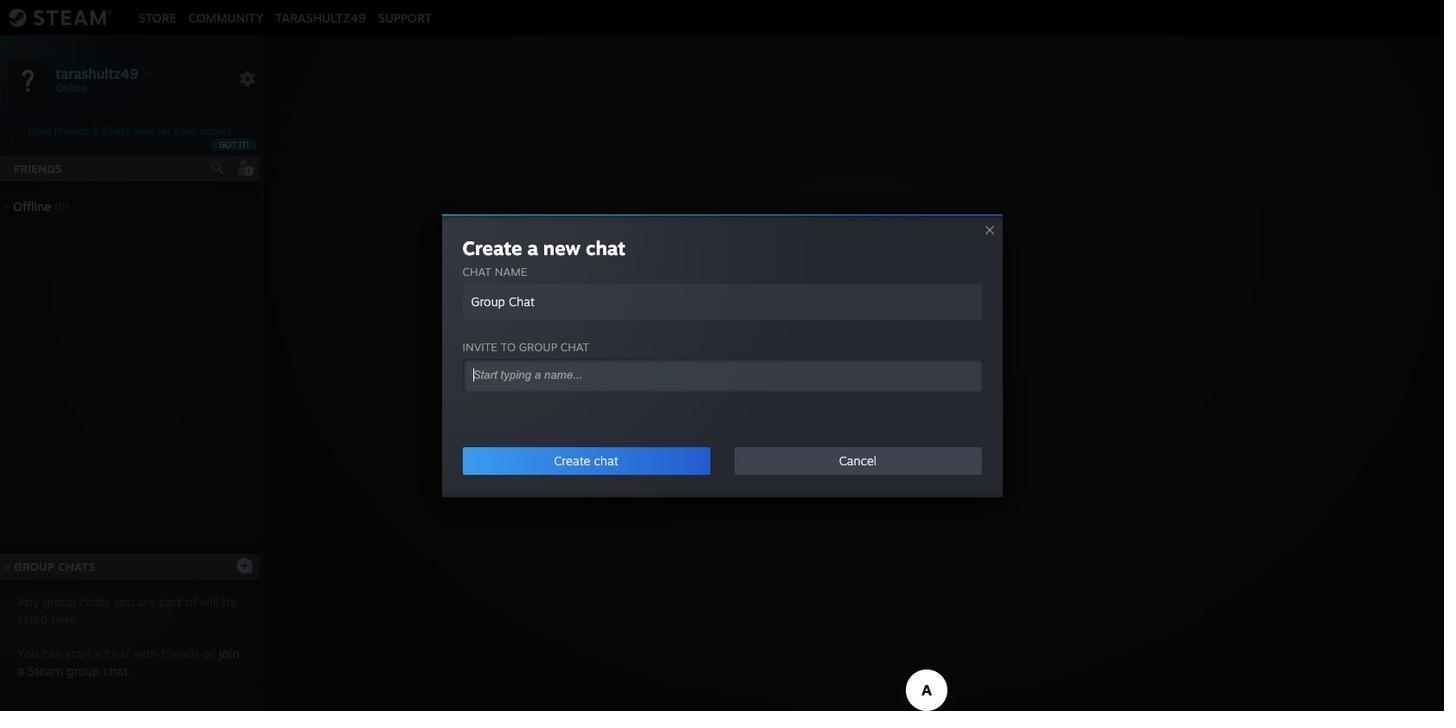 Task type: vqa. For each thing, say whether or not it's contained in the screenshot.
"chats"
yes



Task type: describe. For each thing, give the bounding box(es) containing it.
are
[[138, 595, 155, 609]]

a for friend
[[771, 383, 779, 400]]

you can start a chat with friends or
[[17, 647, 219, 661]]

group inside any group chats you are part of will be listed here.
[[43, 595, 76, 609]]

can
[[42, 647, 62, 661]]

join a steam group chat. link
[[17, 647, 239, 679]]

create for create a new chat
[[463, 236, 522, 259]]

support
[[378, 10, 432, 25]]

access
[[199, 125, 232, 138]]

community link
[[183, 10, 269, 25]]

chat inside button
[[594, 453, 619, 468]]

group chats
[[14, 560, 96, 574]]

add a friend image
[[235, 158, 254, 177]]

here.
[[51, 612, 80, 627]]

create for create chat
[[554, 453, 591, 468]]

new
[[543, 236, 581, 259]]

of
[[185, 595, 197, 609]]

0 vertical spatial chats
[[103, 125, 130, 138]]

a for new
[[527, 236, 538, 259]]

search my friends list image
[[209, 160, 225, 176]]

tarashultz49 link
[[269, 10, 372, 25]]

you
[[113, 595, 134, 609]]

0 horizontal spatial to
[[501, 340, 516, 354]]

1 horizontal spatial or
[[827, 383, 841, 400]]

a right start
[[95, 647, 102, 661]]

with
[[133, 647, 158, 661]]

chat name
[[463, 264, 527, 278]]

0 horizontal spatial or
[[203, 647, 215, 661]]

0 vertical spatial group
[[845, 383, 884, 400]]

any group chats you are part of will be listed here.
[[17, 595, 237, 627]]

listed
[[17, 612, 48, 627]]

1 vertical spatial chat
[[888, 383, 918, 400]]

group inside the join a steam group chat.
[[67, 664, 100, 679]]

create a new chat
[[463, 236, 626, 259]]

for
[[158, 125, 171, 138]]

start!
[[939, 383, 973, 400]]

a for steam
[[17, 664, 24, 679]]

1 vertical spatial to
[[922, 383, 935, 400]]

invite
[[463, 340, 498, 354]]

0 horizontal spatial chat
[[463, 264, 492, 278]]



Task type: locate. For each thing, give the bounding box(es) containing it.
chats
[[79, 595, 110, 609]]

friends
[[161, 647, 200, 661]]

friend
[[783, 383, 823, 400]]

1 horizontal spatial to
[[922, 383, 935, 400]]

chats up chats
[[58, 560, 96, 574]]

1 horizontal spatial chats
[[103, 125, 130, 138]]

join a steam group chat.
[[17, 647, 239, 679]]

to right invite
[[501, 340, 516, 354]]

a left new
[[527, 236, 538, 259]]

group up here.
[[43, 595, 76, 609]]

0 vertical spatial tarashultz49
[[275, 10, 366, 25]]

manage friends list settings image
[[239, 70, 256, 87]]

group right the friend
[[845, 383, 884, 400]]

0 horizontal spatial create
[[463, 236, 522, 259]]

1 vertical spatial tarashultz49
[[55, 64, 138, 82]]

join
[[219, 647, 239, 661]]

community
[[189, 10, 263, 25]]

friends down drag
[[14, 162, 62, 176]]

create chat
[[554, 453, 619, 468]]

chats right the &
[[103, 125, 130, 138]]

0 vertical spatial create
[[463, 236, 522, 259]]

1 vertical spatial group
[[43, 595, 76, 609]]

cancel button
[[734, 447, 982, 475]]

create
[[463, 236, 522, 259], [554, 453, 591, 468]]

a down 'you'
[[17, 664, 24, 679]]

tarashultz49
[[275, 10, 366, 25], [55, 64, 138, 82]]

you
[[17, 647, 38, 661]]

to left start!
[[922, 383, 935, 400]]

chats
[[103, 125, 130, 138], [58, 560, 96, 574]]

1 horizontal spatial group
[[845, 383, 884, 400]]

to
[[501, 340, 516, 354], [922, 383, 935, 400]]

will
[[200, 595, 219, 609]]

group up any
[[14, 560, 55, 574]]

start
[[65, 647, 91, 661]]

0 vertical spatial to
[[501, 340, 516, 354]]

a right click
[[771, 383, 779, 400]]

tarashultz49 up the &
[[55, 64, 138, 82]]

click
[[736, 383, 767, 400]]

0 horizontal spatial tarashultz49
[[55, 64, 138, 82]]

or left 'join'
[[203, 647, 215, 661]]

store
[[138, 10, 177, 25]]

1 horizontal spatial chat
[[888, 383, 918, 400]]

group
[[519, 340, 557, 354], [43, 595, 76, 609], [67, 664, 100, 679]]

&
[[92, 125, 100, 138]]

0 vertical spatial chat
[[463, 264, 492, 278]]

part
[[159, 595, 182, 609]]

collapse chats list image
[[0, 563, 20, 571]]

invite to group chat
[[463, 340, 590, 354]]

1 horizontal spatial create
[[554, 453, 591, 468]]

a
[[527, 236, 538, 259], [771, 383, 779, 400], [95, 647, 102, 661], [17, 664, 24, 679]]

steam
[[28, 664, 63, 679]]

click a friend or group chat to start!
[[736, 383, 973, 400]]

1 vertical spatial create
[[554, 453, 591, 468]]

group
[[845, 383, 884, 400], [14, 560, 55, 574]]

be
[[222, 595, 237, 609]]

group right invite
[[519, 340, 557, 354]]

create inside button
[[554, 453, 591, 468]]

None text field
[[463, 283, 982, 320]]

support link
[[372, 10, 438, 25]]

store link
[[132, 10, 183, 25]]

Start typing a name... text field
[[471, 367, 959, 382]]

1 vertical spatial chats
[[58, 560, 96, 574]]

create chat button
[[463, 447, 710, 475]]

or
[[827, 383, 841, 400], [203, 647, 215, 661]]

1 horizontal spatial tarashultz49
[[275, 10, 366, 25]]

0 horizontal spatial chats
[[58, 560, 96, 574]]

0 horizontal spatial group
[[14, 560, 55, 574]]

group down start
[[67, 664, 100, 679]]

offline
[[13, 199, 51, 214]]

chat left start!
[[888, 383, 918, 400]]

any
[[17, 595, 39, 609]]

0 vertical spatial friends
[[54, 125, 89, 138]]

name
[[495, 264, 527, 278]]

create a group chat image
[[236, 557, 254, 574]]

friends
[[54, 125, 89, 138], [14, 162, 62, 176]]

drag
[[28, 125, 51, 138]]

0 vertical spatial or
[[827, 383, 841, 400]]

1 vertical spatial group
[[14, 560, 55, 574]]

friends left the &
[[54, 125, 89, 138]]

tarashultz49 left support
[[275, 10, 366, 25]]

drag friends & chats here for easy access
[[28, 125, 232, 138]]

0 vertical spatial group
[[519, 340, 557, 354]]

cancel
[[839, 453, 877, 468]]

2 vertical spatial group
[[67, 664, 100, 679]]

or right the friend
[[827, 383, 841, 400]]

easy
[[174, 125, 197, 138]]

chat
[[586, 236, 626, 259], [561, 340, 590, 354], [594, 453, 619, 468], [105, 647, 130, 661]]

here
[[133, 125, 155, 138]]

1 vertical spatial friends
[[14, 162, 62, 176]]

chat
[[463, 264, 492, 278], [888, 383, 918, 400]]

1 vertical spatial or
[[203, 647, 215, 661]]

a inside the join a steam group chat.
[[17, 664, 24, 679]]

chat left name
[[463, 264, 492, 278]]

chat.
[[103, 664, 131, 679]]



